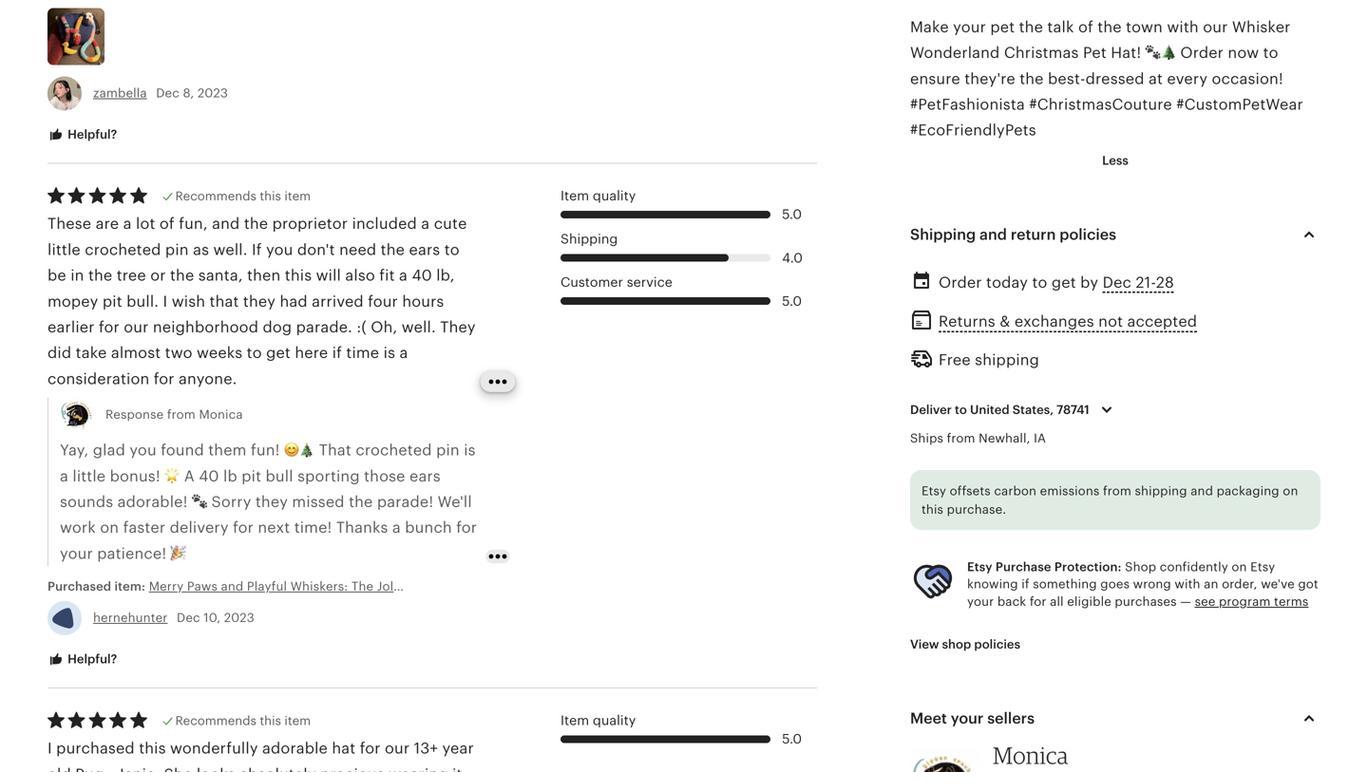 Task type: describe. For each thing, give the bounding box(es) containing it.
this inside i purchased this wonderfully adorable hat for our 13+ year old pug - janie.  she looks absolutely precious wearing it
[[139, 740, 166, 758]]

pet
[[991, 18, 1015, 36]]

found
[[161, 442, 204, 459]]

0 horizontal spatial order
[[939, 274, 982, 291]]

with inside 'shop confidently on etsy knowing if something goes wrong with an order, we've got your back for all eligible purchases —'
[[1175, 577, 1201, 592]]

this up proprietor
[[260, 189, 281, 203]]

🌟
[[165, 468, 180, 485]]

tree
[[117, 267, 146, 284]]

on inside 'shop confidently on etsy knowing if something goes wrong with an order, we've got your back for all eligible purchases —'
[[1232, 560, 1247, 574]]

of inside these are a lot of fun, and the proprietor included a cute little crocheted pin as well.  if you don't need the ears to be in the tree or the santa, then this will also fit a 40 lb, mopey pit bull. i wish that they had arrived four hours earlier for our neighborhood dog parade. :( oh, well. they did take almost two weeks to get here if time is a consideration for anyone.
[[160, 215, 175, 233]]

from for response
[[167, 408, 196, 422]]

at
[[1149, 70, 1163, 87]]

is inside these are a lot of fun, and the proprietor included a cute little crocheted pin as well.  if you don't need the ears to be in the tree or the santa, then this will also fit a 40 lb, mopey pit bull. i wish that they had arrived four hours earlier for our neighborhood dog parade. :( oh, well. they did take almost two weeks to get here if time is a consideration for anyone.
[[384, 345, 395, 362]]

protection:
[[1055, 560, 1122, 574]]

the up fit
[[381, 241, 405, 258]]

this up i purchased this wonderfully adorable hat for our 13+ year old pug - janie.  she looks absolutely precious wearing it
[[260, 714, 281, 728]]

hat! inside make your pet the talk of the town with our whisker wonderland christmas pet hat! 🐾🌲 order now to ensure they're the best-dressed at every occasion! #petfashionista #christmascouture #custompetwear #ecofriendlypets
[[1111, 44, 1141, 61]]

get inside these are a lot of fun, and the proprietor included a cute little crocheted pin as well.  if you don't need the ears to be in the tree or the santa, then this will also fit a 40 lb, mopey pit bull. i wish that they had arrived four hours earlier for our neighborhood dog parade. :( oh, well. they did take almost two weeks to get here if time is a consideration for anyone.
[[266, 345, 291, 362]]

make your pet the talk of the town with our whisker wonderland christmas pet hat! 🐾🌲 order now to ensure they're the best-dressed at every occasion! #petfashionista #christmascouture #custompetwear #ecofriendlypets
[[910, 18, 1304, 139]]

thanks
[[336, 519, 388, 537]]

shop confidently on etsy knowing if something goes wrong with an order, we've got your back for all eligible purchases —
[[967, 560, 1319, 609]]

to down cute
[[444, 241, 460, 258]]

recommends for purchased item:
[[175, 189, 257, 203]]

terms
[[1274, 595, 1309, 609]]

also
[[345, 267, 375, 284]]

returns & exchanges not accepted button
[[939, 308, 1197, 336]]

fit
[[379, 267, 395, 284]]

to inside make your pet the talk of the town with our whisker wonderland christmas pet hat! 🐾🌲 order now to ensure they're the best-dressed at every occasion! #petfashionista #christmascouture #custompetwear #ecofriendlypets
[[1264, 44, 1279, 61]]

13+
[[414, 740, 438, 758]]

from for ships
[[947, 432, 976, 446]]

got
[[1298, 577, 1319, 592]]

bunch
[[405, 519, 452, 537]]

that
[[210, 293, 239, 310]]

returns & exchanges not accepted
[[939, 313, 1197, 330]]

shop
[[942, 638, 971, 652]]

hernehunter
[[93, 611, 168, 625]]

on inside yay, glad you found them fun! 😊🎄 that crocheted pin is a little bonus! 🌟 a 40 lb pit bull sporting those ears sounds adorable! 🐾 sorry they missed the parade! we'll work on faster delivery for next time! thanks a bunch for your patience! 🎉
[[100, 519, 119, 537]]

fun,
[[179, 215, 208, 233]]

not
[[1099, 313, 1123, 330]]

christmas inside make your pet the talk of the town with our whisker wonderland christmas pet hat! 🐾🌲 order now to ensure they're the best-dressed at every occasion! #petfashionista #christmascouture #custompetwear #ecofriendlypets
[[1004, 44, 1079, 61]]

your inside 'shop confidently on etsy knowing if something goes wrong with an order, we've got your back for all eligible purchases —'
[[967, 595, 994, 609]]

crocheted inside these are a lot of fun, and the proprietor included a cute little crocheted pin as well.  if you don't need the ears to be in the tree or the santa, then this will also fit a 40 lb, mopey pit bull. i wish that they had arrived four hours earlier for our neighborhood dog parade. :( oh, well. they did take almost two weeks to get here if time is a consideration for anyone.
[[85, 241, 161, 258]]

1 helpful? button from the top
[[33, 117, 131, 152]]

we'll
[[438, 494, 472, 511]]

the right pet
[[1019, 18, 1043, 36]]

a left lot
[[123, 215, 132, 233]]

these
[[48, 215, 91, 233]]

sellers
[[988, 711, 1035, 728]]

recommends for item quality
[[175, 714, 257, 728]]

ships
[[910, 432, 944, 446]]

janie.
[[117, 766, 160, 773]]

precious
[[320, 766, 385, 773]]

deliver to united states, 78741
[[910, 403, 1090, 417]]

dec for dec 8, 2023
[[156, 86, 180, 100]]

shipping for shipping
[[561, 231, 618, 247]]

4.0
[[782, 250, 803, 265]]

dog
[[263, 319, 292, 336]]

meet
[[910, 711, 947, 728]]

sporting
[[297, 468, 360, 485]]

recommends this item for item quality
[[175, 714, 311, 728]]

0 horizontal spatial christmas
[[449, 580, 509, 594]]

0 vertical spatial shipping
[[975, 352, 1040, 369]]

the left best-
[[1020, 70, 1044, 87]]

will
[[316, 267, 341, 284]]

pin inside yay, glad you found them fun! 😊🎄 that crocheted pin is a little bonus! 🌟 a 40 lb pit bull sporting those ears sounds adorable! 🐾 sorry they missed the parade! we'll work on faster delivery for next time! thanks a bunch for your patience! 🎉
[[436, 442, 460, 459]]

order today to get by dec 21-28
[[939, 274, 1174, 291]]

wrong
[[1133, 577, 1172, 592]]

or
[[150, 267, 166, 284]]

your inside make your pet the talk of the town with our whisker wonderland christmas pet hat! 🐾🌲 order now to ensure they're the best-dressed at every occasion! #petfashionista #christmascouture #custompetwear #ecofriendlypets
[[953, 18, 986, 36]]

ensure
[[910, 70, 961, 87]]

😊🎄
[[284, 442, 315, 459]]

to right weeks
[[247, 345, 262, 362]]

purchases
[[1115, 595, 1177, 609]]

with inside make your pet the talk of the town with our whisker wonderland christmas pet hat! 🐾🌲 order now to ensure they're the best-dressed at every occasion! #petfashionista #christmascouture #custompetwear #ecofriendlypets
[[1167, 18, 1199, 36]]

🎉
[[171, 545, 186, 562]]

states,
[[1013, 403, 1054, 417]]

and inside these are a lot of fun, and the proprietor included a cute little crocheted pin as well.  if you don't need the ears to be in the tree or the santa, then this will also fit a 40 lb, mopey pit bull. i wish that they had arrived four hours earlier for our neighborhood dog parade. :( oh, well. they did take almost two weeks to get here if time is a consideration for anyone.
[[212, 215, 240, 233]]

be
[[48, 267, 66, 284]]

town
[[1126, 18, 1163, 36]]

view shop policies
[[910, 638, 1021, 652]]

mopey
[[48, 293, 98, 310]]

free
[[939, 352, 971, 369]]

for down the two
[[154, 371, 175, 388]]

had
[[280, 293, 308, 310]]

zambella
[[93, 86, 147, 100]]

and inside etsy offsets carbon emissions from shipping and packaging on this purchase.
[[1191, 484, 1213, 498]]

a down yay,
[[60, 468, 68, 485]]

work
[[60, 519, 96, 537]]

2 item quality from the top
[[561, 713, 636, 728]]

purchase
[[996, 560, 1052, 574]]

2 item from the top
[[561, 713, 589, 728]]

faster
[[123, 519, 166, 537]]

-
[[108, 766, 113, 773]]

your inside yay, glad you found them fun! 😊🎄 that crocheted pin is a little bonus! 🌟 a 40 lb pit bull sporting those ears sounds adorable! 🐾 sorry they missed the parade! we'll work on faster delivery for next time! thanks a bunch for your patience! 🎉
[[60, 545, 93, 562]]

occasion!
[[1212, 70, 1284, 87]]

etsy for etsy offsets carbon emissions from shipping and packaging on this purchase.
[[922, 484, 947, 498]]

santa,
[[198, 267, 243, 284]]

for inside i purchased this wonderfully adorable hat for our 13+ year old pug - janie.  she looks absolutely precious wearing it
[[360, 740, 381, 758]]

1 helpful? from the top
[[65, 127, 117, 141]]

did
[[48, 345, 71, 362]]

a
[[184, 468, 195, 485]]

clown
[[407, 580, 445, 594]]

lot
[[136, 215, 155, 233]]

less button
[[1088, 143, 1143, 178]]

and right paws
[[221, 580, 244, 594]]

if
[[252, 241, 262, 258]]

them
[[208, 442, 247, 459]]

earlier
[[48, 319, 95, 336]]

2023 for zambella dec 8, 2023
[[198, 86, 228, 100]]

looks
[[197, 766, 235, 773]]

item for purchased item:
[[284, 189, 311, 203]]

these are a lot of fun, and the proprietor included a cute little crocheted pin as well.  if you don't need the ears to be in the tree or the santa, then this will also fit a 40 lb, mopey pit bull. i wish that they had arrived four hours earlier for our neighborhood dog parade. :( oh, well. they did take almost two weeks to get here if time is a consideration for anyone.
[[48, 215, 476, 388]]

fun!
[[251, 442, 280, 459]]

response from monica
[[105, 408, 243, 422]]

your inside "dropdown button"
[[951, 711, 984, 728]]

1 quality from the top
[[593, 188, 636, 203]]

yay, glad you found them fun! 😊🎄 that crocheted pin is a little bonus! 🌟 a 40 lb pit bull sporting those ears sounds adorable! 🐾 sorry they missed the parade! we'll work on faster delivery for next time! thanks a bunch for your patience! 🎉
[[60, 442, 477, 562]]

#custompetwear
[[1177, 96, 1304, 113]]

little for these
[[48, 241, 81, 258]]

zambella link
[[93, 86, 147, 100]]

return
[[1011, 226, 1056, 243]]

etsy inside 'shop confidently on etsy knowing if something goes wrong with an order, we've got your back for all eligible purchases —'
[[1251, 560, 1276, 574]]

see
[[1195, 595, 1216, 609]]

28
[[1156, 274, 1174, 291]]

shipping for shipping and return policies
[[910, 226, 976, 243]]

is inside yay, glad you found them fun! 😊🎄 that crocheted pin is a little bonus! 🌟 a 40 lb pit bull sporting those ears sounds adorable! 🐾 sorry they missed the parade! we'll work on faster delivery for next time! thanks a bunch for your patience! 🎉
[[464, 442, 476, 459]]

0 vertical spatial get
[[1052, 274, 1076, 291]]

packaging
[[1217, 484, 1280, 498]]

2 5.0 from the top
[[782, 294, 802, 309]]

dec 21-28 button
[[1103, 269, 1174, 297]]

#christmascouture
[[1029, 96, 1172, 113]]

1 vertical spatial pet
[[513, 580, 532, 594]]

best-
[[1048, 70, 1086, 87]]



Task type: locate. For each thing, give the bounding box(es) containing it.
united
[[970, 403, 1010, 417]]

1 horizontal spatial pit
[[242, 468, 261, 485]]

the
[[351, 580, 374, 594]]

crocheted inside yay, glad you found them fun! 😊🎄 that crocheted pin is a little bonus! 🌟 a 40 lb pit bull sporting those ears sounds adorable! 🐾 sorry they missed the parade! we'll work on faster delivery for next time! thanks a bunch for your patience! 🎉
[[356, 442, 432, 459]]

0 vertical spatial crocheted
[[85, 241, 161, 258]]

i right bull.
[[163, 293, 168, 310]]

2 helpful? from the top
[[65, 652, 117, 666]]

0 vertical spatial hat!
[[1111, 44, 1141, 61]]

the up thanks
[[349, 494, 373, 511]]

of inside make your pet the talk of the town with our whisker wonderland christmas pet hat! 🐾🌲 order now to ensure they're the best-dressed at every occasion! #petfashionista #christmascouture #custompetwear #ecofriendlypets
[[1079, 18, 1094, 36]]

pit left bull.
[[103, 293, 122, 310]]

our left 13+
[[385, 740, 410, 758]]

1 vertical spatial you
[[130, 442, 157, 459]]

21-
[[1136, 274, 1156, 291]]

two
[[165, 345, 193, 362]]

1 vertical spatial 2023
[[224, 611, 255, 625]]

goes
[[1101, 577, 1130, 592]]

0 vertical spatial policies
[[1060, 226, 1117, 243]]

1 recommends from the top
[[175, 189, 257, 203]]

wonderfully
[[170, 740, 258, 758]]

from right ships
[[947, 432, 976, 446]]

0 horizontal spatial on
[[100, 519, 119, 537]]

2023 right 10,
[[224, 611, 255, 625]]

ears for included
[[409, 241, 440, 258]]

and left packaging
[[1191, 484, 1213, 498]]

helpful? button down hernehunter 'link'
[[33, 642, 131, 677]]

1 vertical spatial with
[[1175, 577, 1201, 592]]

and left return
[[980, 226, 1007, 243]]

1 vertical spatial 5.0
[[782, 294, 802, 309]]

0 horizontal spatial pet
[[513, 580, 532, 594]]

1 vertical spatial well.
[[402, 319, 436, 336]]

1 horizontal spatial policies
[[1060, 226, 1117, 243]]

view details of this review photo by zambella image
[[48, 8, 105, 65]]

program
[[1219, 595, 1271, 609]]

0 vertical spatial pit
[[103, 293, 122, 310]]

1 vertical spatial little
[[73, 468, 106, 485]]

oh,
[[371, 319, 398, 336]]

1 ears from the top
[[409, 241, 440, 258]]

1 horizontal spatial i
[[163, 293, 168, 310]]

1 vertical spatial recommends
[[175, 714, 257, 728]]

shipping
[[975, 352, 1040, 369], [1135, 484, 1187, 498]]

for inside 'shop confidently on etsy knowing if something goes wrong with an order, we've got your back for all eligible purchases —'
[[1030, 595, 1047, 609]]

the inside yay, glad you found them fun! 😊🎄 that crocheted pin is a little bonus! 🌟 a 40 lb pit bull sporting those ears sounds adorable! 🐾 sorry they missed the parade! we'll work on faster delivery for next time! thanks a bunch for your patience! 🎉
[[349, 494, 373, 511]]

this inside these are a lot of fun, and the proprietor included a cute little crocheted pin as well.  if you don't need the ears to be in the tree or the santa, then this will also fit a 40 lb, mopey pit bull. i wish that they had arrived four hours earlier for our neighborhood dog parade. :( oh, well. they did take almost two weeks to get here if time is a consideration for anyone.
[[285, 267, 312, 284]]

pit right lb
[[242, 468, 261, 485]]

0 vertical spatial recommends this item
[[175, 189, 311, 203]]

0 vertical spatial if
[[332, 345, 342, 362]]

helpful? button down zambella 'link'
[[33, 117, 131, 152]]

your down work
[[60, 545, 93, 562]]

1 horizontal spatial is
[[464, 442, 476, 459]]

item up proprietor
[[284, 189, 311, 203]]

jolly
[[377, 580, 404, 594]]

0 horizontal spatial our
[[124, 319, 149, 336]]

item quality
[[561, 188, 636, 203], [561, 713, 636, 728]]

etsy up we've
[[1251, 560, 1276, 574]]

0 vertical spatial monica
[[199, 408, 243, 422]]

policies inside shipping and return policies dropdown button
[[1060, 226, 1117, 243]]

0 horizontal spatial policies
[[974, 638, 1021, 652]]

a down parade!
[[392, 519, 401, 537]]

on right packaging
[[1283, 484, 1299, 498]]

see program terms link
[[1195, 595, 1309, 609]]

1 item from the top
[[284, 189, 311, 203]]

shipping down &
[[975, 352, 1040, 369]]

1 horizontal spatial etsy
[[967, 560, 993, 574]]

0 horizontal spatial crocheted
[[85, 241, 161, 258]]

item for item quality
[[284, 714, 311, 728]]

our inside i purchased this wonderfully adorable hat for our 13+ year old pug - janie.  she looks absolutely precious wearing it
[[385, 740, 410, 758]]

by
[[1081, 274, 1099, 291]]

dec for dec 10, 2023
[[177, 611, 200, 625]]

0 horizontal spatial 40
[[199, 468, 219, 485]]

on inside etsy offsets carbon emissions from shipping and packaging on this purchase.
[[1283, 484, 1299, 498]]

dec left 10,
[[177, 611, 200, 625]]

40 left the lb,
[[412, 267, 432, 284]]

1 vertical spatial recommends this item
[[175, 714, 311, 728]]

1 horizontal spatial get
[[1052, 274, 1076, 291]]

dec left 8,
[[156, 86, 180, 100]]

time
[[346, 345, 379, 362]]

they down then
[[243, 293, 276, 310]]

glad
[[93, 442, 125, 459]]

customer service
[[561, 275, 673, 290]]

quality
[[593, 188, 636, 203], [593, 713, 636, 728]]

sounds
[[60, 494, 113, 511]]

they up next
[[256, 494, 288, 511]]

1 horizontal spatial pet
[[1083, 44, 1107, 61]]

pet inside make your pet the talk of the town with our whisker wonderland christmas pet hat! 🐾🌲 order now to ensure they're the best-dressed at every occasion! #petfashionista #christmascouture #custompetwear #ecofriendlypets
[[1083, 44, 1107, 61]]

i inside i purchased this wonderfully adorable hat for our 13+ year old pug - janie.  she looks absolutely precious wearing it
[[48, 740, 52, 758]]

accepted
[[1128, 313, 1197, 330]]

0 vertical spatial little
[[48, 241, 81, 258]]

with up —
[[1175, 577, 1201, 592]]

2 horizontal spatial from
[[1103, 484, 1132, 498]]

:(
[[357, 319, 367, 336]]

to inside dropdown button
[[955, 403, 967, 417]]

crocheted up tree
[[85, 241, 161, 258]]

talk
[[1048, 18, 1074, 36]]

pit inside these are a lot of fun, and the proprietor included a cute little crocheted pin as well.  if you don't need the ears to be in the tree or the santa, then this will also fit a 40 lb, mopey pit bull. i wish that they had arrived four hours earlier for our neighborhood dog parade. :( oh, well. they did take almost two weeks to get here if time is a consideration for anyone.
[[103, 293, 122, 310]]

dec right by
[[1103, 274, 1132, 291]]

1 horizontal spatial our
[[385, 740, 410, 758]]

0 horizontal spatial monica
[[199, 408, 243, 422]]

1 vertical spatial policies
[[974, 638, 1021, 652]]

i purchased this wonderfully adorable hat for our 13+ year old pug - janie.  she looks absolutely precious wearing it
[[48, 740, 474, 773]]

zambella dec 8, 2023
[[93, 86, 228, 100]]

40 inside these are a lot of fun, and the proprietor included a cute little crocheted pin as well.  if you don't need the ears to be in the tree or the santa, then this will also fit a 40 lb, mopey pit bull. i wish that they had arrived four hours earlier for our neighborhood dog parade. :( oh, well. they did take almost two weeks to get here if time is a consideration for anyone.
[[412, 267, 432, 284]]

1 vertical spatial quality
[[593, 713, 636, 728]]

1 vertical spatial our
[[124, 319, 149, 336]]

1 vertical spatial crocheted
[[356, 442, 432, 459]]

recommends this item for purchased item:
[[175, 189, 311, 203]]

order inside make your pet the talk of the town with our whisker wonderland christmas pet hat! 🐾🌲 order now to ensure they're the best-dressed at every occasion! #petfashionista #christmascouture #custompetwear #ecofriendlypets
[[1181, 44, 1224, 61]]

get left by
[[1052, 274, 1076, 291]]

little down these
[[48, 241, 81, 258]]

with up 🐾🌲
[[1167, 18, 1199, 36]]

well. down "hours"
[[402, 319, 436, 336]]

purchased
[[48, 580, 111, 594]]

1 vertical spatial of
[[160, 215, 175, 233]]

view
[[910, 638, 939, 652]]

for up take
[[99, 319, 120, 336]]

etsy left offsets
[[922, 484, 947, 498]]

if inside 'shop confidently on etsy knowing if something goes wrong with an order, we've got your back for all eligible purchases —'
[[1022, 577, 1030, 592]]

monica up them
[[199, 408, 243, 422]]

2 vertical spatial from
[[1103, 484, 1132, 498]]

view shop policies button
[[896, 628, 1035, 662]]

little for yay,
[[73, 468, 106, 485]]

etsy up knowing
[[967, 560, 993, 574]]

ears for pin
[[410, 468, 441, 485]]

1 vertical spatial monica
[[993, 742, 1069, 770]]

monica
[[199, 408, 243, 422], [993, 742, 1069, 770]]

0 vertical spatial well.
[[213, 241, 248, 258]]

hat!
[[1111, 44, 1141, 61], [535, 580, 560, 594]]

2 item from the top
[[284, 714, 311, 728]]

etsy inside etsy offsets carbon emissions from shipping and packaging on this purchase.
[[922, 484, 947, 498]]

2 ears from the top
[[410, 468, 441, 485]]

monica down sellers
[[993, 742, 1069, 770]]

0 horizontal spatial from
[[167, 408, 196, 422]]

of right lot
[[160, 215, 175, 233]]

from inside etsy offsets carbon emissions from shipping and packaging on this purchase.
[[1103, 484, 1132, 498]]

get down dog
[[266, 345, 291, 362]]

if
[[332, 345, 342, 362], [1022, 577, 1030, 592]]

well.
[[213, 241, 248, 258], [402, 319, 436, 336]]

i up old
[[48, 740, 52, 758]]

shipping and return policies
[[910, 226, 1117, 243]]

2 horizontal spatial on
[[1283, 484, 1299, 498]]

your right meet
[[951, 711, 984, 728]]

if inside these are a lot of fun, and the proprietor included a cute little crocheted pin as well.  if you don't need the ears to be in the tree or the santa, then this will also fit a 40 lb, mopey pit bull. i wish that they had arrived four hours earlier for our neighborhood dog parade. :( oh, well. they did take almost two weeks to get here if time is a consideration for anyone.
[[332, 345, 342, 362]]

0 horizontal spatial pin
[[165, 241, 189, 258]]

absolutely
[[240, 766, 316, 773]]

1 vertical spatial i
[[48, 740, 52, 758]]

she
[[164, 766, 192, 773]]

pug
[[75, 766, 104, 773]]

0 vertical spatial christmas
[[1004, 44, 1079, 61]]

ears inside these are a lot of fun, and the proprietor included a cute little crocheted pin as well.  if you don't need the ears to be in the tree or the santa, then this will also fit a 40 lb, mopey pit bull. i wish that they had arrived four hours earlier for our neighborhood dog parade. :( oh, well. they did take almost two weeks to get here if time is a consideration for anyone.
[[409, 241, 440, 258]]

2 horizontal spatial our
[[1203, 18, 1228, 36]]

crocheted up the those
[[356, 442, 432, 459]]

cute
[[434, 215, 467, 233]]

whiskers:
[[290, 580, 348, 594]]

1 vertical spatial helpful? button
[[33, 642, 131, 677]]

1 horizontal spatial monica
[[993, 742, 1069, 770]]

adorable!
[[117, 494, 188, 511]]

helpful?
[[65, 127, 117, 141], [65, 652, 117, 666]]

0 vertical spatial 2023
[[198, 86, 228, 100]]

1 horizontal spatial order
[[1181, 44, 1224, 61]]

lb,
[[436, 267, 455, 284]]

0 vertical spatial from
[[167, 408, 196, 422]]

pit inside yay, glad you found them fun! 😊🎄 that crocheted pin is a little bonus! 🌟 a 40 lb pit bull sporting those ears sounds adorable! 🐾 sorry they missed the parade! we'll work on faster delivery for next time! thanks a bunch for your patience! 🎉
[[242, 468, 261, 485]]

deliver
[[910, 403, 952, 417]]

1 vertical spatial dec
[[1103, 274, 1132, 291]]

the left town
[[1098, 18, 1122, 36]]

this left the purchase.
[[922, 503, 944, 517]]

and right fun,
[[212, 215, 240, 233]]

this inside etsy offsets carbon emissions from shipping and packaging on this purchase.
[[922, 503, 944, 517]]

shipping inside dropdown button
[[910, 226, 976, 243]]

for down we'll
[[456, 519, 477, 537]]

recommends up wonderfully
[[175, 714, 257, 728]]

well. left if at the left of page
[[213, 241, 248, 258]]

shipping left return
[[910, 226, 976, 243]]

bull
[[266, 468, 293, 485]]

0 horizontal spatial of
[[160, 215, 175, 233]]

40 inside yay, glad you found them fun! 😊🎄 that crocheted pin is a little bonus! 🌟 a 40 lb pit bull sporting those ears sounds adorable! 🐾 sorry they missed the parade! we'll work on faster delivery for next time! thanks a bunch for your patience! 🎉
[[199, 468, 219, 485]]

2023
[[198, 86, 228, 100], [224, 611, 255, 625]]

this up janie.
[[139, 740, 166, 758]]

2023 for hernehunter dec 10, 2023
[[224, 611, 255, 625]]

you right if at the left of page
[[266, 241, 293, 258]]

2 vertical spatial our
[[385, 740, 410, 758]]

to left united
[[955, 403, 967, 417]]

1 vertical spatial shipping
[[1135, 484, 1187, 498]]

0 horizontal spatial get
[[266, 345, 291, 362]]

1 horizontal spatial from
[[947, 432, 976, 446]]

for left all
[[1030, 595, 1047, 609]]

2 vertical spatial on
[[1232, 560, 1247, 574]]

you up bonus!
[[130, 442, 157, 459]]

3 5.0 from the top
[[782, 732, 802, 747]]

1 item quality from the top
[[561, 188, 636, 203]]

2023 right 8,
[[198, 86, 228, 100]]

they inside yay, glad you found them fun! 😊🎄 that crocheted pin is a little bonus! 🌟 a 40 lb pit bull sporting those ears sounds adorable! 🐾 sorry they missed the parade! we'll work on faster delivery for next time! thanks a bunch for your patience! 🎉
[[256, 494, 288, 511]]

1 vertical spatial helpful?
[[65, 652, 117, 666]]

1 vertical spatial item quality
[[561, 713, 636, 728]]

take
[[76, 345, 107, 362]]

0 vertical spatial pet
[[1083, 44, 1107, 61]]

for
[[99, 319, 120, 336], [154, 371, 175, 388], [233, 519, 254, 537], [456, 519, 477, 537], [1030, 595, 1047, 609], [360, 740, 381, 758]]

order up the returns
[[939, 274, 982, 291]]

0 vertical spatial on
[[1283, 484, 1299, 498]]

shipping and return policies button
[[893, 212, 1338, 258]]

your up wonderland
[[953, 18, 986, 36]]

from right emissions
[[1103, 484, 1132, 498]]

for down sorry
[[233, 519, 254, 537]]

merry paws and playful whiskers: the jolly clown christmas pet hat! link
[[149, 578, 560, 596]]

helpful? down zambella 'link'
[[65, 127, 117, 141]]

0 horizontal spatial shipping
[[561, 231, 618, 247]]

to right now
[[1264, 44, 1279, 61]]

bull.
[[127, 293, 159, 310]]

0 vertical spatial recommends
[[175, 189, 257, 203]]

christmas down talk
[[1004, 44, 1079, 61]]

the up if at the left of page
[[244, 215, 268, 233]]

5.0
[[782, 207, 802, 222], [782, 294, 802, 309], [782, 732, 802, 747]]

confidently
[[1160, 560, 1229, 574]]

and inside dropdown button
[[980, 226, 1007, 243]]

40 right a on the bottom left of the page
[[199, 468, 219, 485]]

is
[[384, 345, 395, 362], [464, 442, 476, 459]]

this
[[260, 189, 281, 203], [285, 267, 312, 284], [922, 503, 944, 517], [260, 714, 281, 728], [139, 740, 166, 758]]

recommends up fun,
[[175, 189, 257, 203]]

neighborhood
[[153, 319, 259, 336]]

1 5.0 from the top
[[782, 207, 802, 222]]

this up the had
[[285, 267, 312, 284]]

our up almost
[[124, 319, 149, 336]]

1 vertical spatial they
[[256, 494, 288, 511]]

1 vertical spatial from
[[947, 432, 976, 446]]

from up found
[[167, 408, 196, 422]]

0 horizontal spatial hat!
[[535, 580, 560, 594]]

of right talk
[[1079, 18, 1094, 36]]

policies up by
[[1060, 226, 1117, 243]]

0 vertical spatial dec
[[156, 86, 180, 100]]

1 horizontal spatial if
[[1022, 577, 1030, 592]]

1 vertical spatial item
[[561, 713, 589, 728]]

1 horizontal spatial on
[[1232, 560, 1247, 574]]

shipping inside etsy offsets carbon emissions from shipping and packaging on this purchase.
[[1135, 484, 1187, 498]]

10,
[[204, 611, 221, 625]]

our inside these are a lot of fun, and the proprietor included a cute little crocheted pin as well.  if you don't need the ears to be in the tree or the santa, then this will also fit a 40 lb, mopey pit bull. i wish that they had arrived four hours earlier for our neighborhood dog parade. :( oh, well. they did take almost two weeks to get here if time is a consideration for anyone.
[[124, 319, 149, 336]]

1 horizontal spatial of
[[1079, 18, 1094, 36]]

here
[[295, 345, 328, 362]]

policies right shop
[[974, 638, 1021, 652]]

recommends this item up i purchased this wonderfully adorable hat for our 13+ year old pug - janie.  she looks absolutely precious wearing it
[[175, 714, 311, 728]]

they're
[[965, 70, 1016, 87]]

policies inside 'view shop policies' button
[[974, 638, 1021, 652]]

0 vertical spatial 40
[[412, 267, 432, 284]]

0 vertical spatial they
[[243, 293, 276, 310]]

you inside yay, glad you found them fun! 😊🎄 that crocheted pin is a little bonus! 🌟 a 40 lb pit bull sporting those ears sounds adorable! 🐾 sorry they missed the parade! we'll work on faster delivery for next time! thanks a bunch for your patience! 🎉
[[130, 442, 157, 459]]

a left cute
[[421, 215, 430, 233]]

dec
[[156, 86, 180, 100], [1103, 274, 1132, 291], [177, 611, 200, 625]]

the
[[1019, 18, 1043, 36], [1098, 18, 1122, 36], [1020, 70, 1044, 87], [244, 215, 268, 233], [381, 241, 405, 258], [88, 267, 112, 284], [170, 267, 194, 284], [349, 494, 373, 511]]

weeks
[[197, 345, 243, 362]]

ia
[[1034, 432, 1046, 446]]

2 recommends from the top
[[175, 714, 257, 728]]

included
[[352, 215, 417, 233]]

item up adorable
[[284, 714, 311, 728]]

christmas right clown
[[449, 580, 509, 594]]

1 item from the top
[[561, 188, 589, 203]]

0 horizontal spatial pit
[[103, 293, 122, 310]]

shipping
[[910, 226, 976, 243], [561, 231, 618, 247]]

if down purchase
[[1022, 577, 1030, 592]]

40
[[412, 267, 432, 284], [199, 468, 219, 485]]

pin up we'll
[[436, 442, 460, 459]]

little up the sounds
[[73, 468, 106, 485]]

1 horizontal spatial shipping
[[910, 226, 976, 243]]

you inside these are a lot of fun, and the proprietor included a cute little crocheted pin as well.  if you don't need the ears to be in the tree or the santa, then this will also fit a 40 lb, mopey pit bull. i wish that they had arrived four hours earlier for our neighborhood dog parade. :( oh, well. they did take almost two weeks to get here if time is a consideration for anyone.
[[266, 241, 293, 258]]

helpful? button
[[33, 117, 131, 152], [33, 642, 131, 677]]

missed
[[292, 494, 345, 511]]

a right fit
[[399, 267, 408, 284]]

is up we'll
[[464, 442, 476, 459]]

wonderland
[[910, 44, 1000, 61]]

1 recommends this item from the top
[[175, 189, 311, 203]]

1 horizontal spatial crocheted
[[356, 442, 432, 459]]

2 recommends this item from the top
[[175, 714, 311, 728]]

the right in
[[88, 267, 112, 284]]

2 quality from the top
[[593, 713, 636, 728]]

the right the or
[[170, 267, 194, 284]]

1 horizontal spatial hat!
[[1111, 44, 1141, 61]]

hat
[[332, 740, 356, 758]]

0 vertical spatial helpful? button
[[33, 117, 131, 152]]

etsy for etsy purchase protection:
[[967, 560, 993, 574]]

i inside these are a lot of fun, and the proprietor included a cute little crocheted pin as well.  if you don't need the ears to be in the tree or the santa, then this will also fit a 40 lb, mopey pit bull. i wish that they had arrived four hours earlier for our neighborhood dog parade. :( oh, well. they did take almost two weeks to get here if time is a consideration for anyone.
[[163, 293, 168, 310]]

on up order,
[[1232, 560, 1247, 574]]

yay,
[[60, 442, 89, 459]]

pin left as
[[165, 241, 189, 258]]

with
[[1167, 18, 1199, 36], [1175, 577, 1201, 592]]

0 horizontal spatial etsy
[[922, 484, 947, 498]]

0 vertical spatial 5.0
[[782, 207, 802, 222]]

1 horizontal spatial christmas
[[1004, 44, 1079, 61]]

ears inside yay, glad you found them fun! 😊🎄 that crocheted pin is a little bonus! 🌟 a 40 lb pit bull sporting those ears sounds adorable! 🐾 sorry they missed the parade! we'll work on faster delivery for next time! thanks a bunch for your patience! 🎉
[[410, 468, 441, 485]]

recommends this item up if at the left of page
[[175, 189, 311, 203]]

1 horizontal spatial you
[[266, 241, 293, 258]]

1 vertical spatial hat!
[[535, 580, 560, 594]]

a right time
[[400, 345, 408, 362]]

parade.
[[296, 319, 352, 336]]

knowing
[[967, 577, 1018, 592]]

78741
[[1057, 403, 1090, 417]]

on right work
[[100, 519, 119, 537]]

0 vertical spatial pin
[[165, 241, 189, 258]]

1 vertical spatial get
[[266, 345, 291, 362]]

0 horizontal spatial well.
[[213, 241, 248, 258]]

to right the today
[[1032, 274, 1048, 291]]

1 vertical spatial order
[[939, 274, 982, 291]]

2 horizontal spatial etsy
[[1251, 560, 1276, 574]]

if left time
[[332, 345, 342, 362]]

item
[[561, 188, 589, 203], [561, 713, 589, 728]]

they inside these are a lot of fun, and the proprietor included a cute little crocheted pin as well.  if you don't need the ears to be in the tree or the santa, then this will also fit a 40 lb, mopey pit bull. i wish that they had arrived four hours earlier for our neighborhood dog parade. :( oh, well. they did take almost two weeks to get here if time is a consideration for anyone.
[[243, 293, 276, 310]]

0 vertical spatial with
[[1167, 18, 1199, 36]]

recommends
[[175, 189, 257, 203], [175, 714, 257, 728]]

2 helpful? button from the top
[[33, 642, 131, 677]]

ears up the lb,
[[409, 241, 440, 258]]

little inside these are a lot of fun, and the proprietor included a cute little crocheted pin as well.  if you don't need the ears to be in the tree or the santa, then this will also fit a 40 lb, mopey pit bull. i wish that they had arrived four hours earlier for our neighborhood dog parade. :( oh, well. they did take almost two weeks to get here if time is a consideration for anyone.
[[48, 241, 81, 258]]

purchased
[[56, 740, 135, 758]]

0 vertical spatial is
[[384, 345, 395, 362]]

your down knowing
[[967, 595, 994, 609]]

little inside yay, glad you found them fun! 😊🎄 that crocheted pin is a little bonus! 🌟 a 40 lb pit bull sporting those ears sounds adorable! 🐾 sorry they missed the parade! we'll work on faster delivery for next time! thanks a bunch for your patience! 🎉
[[73, 468, 106, 485]]

our inside make your pet the talk of the town with our whisker wonderland christmas pet hat! 🐾🌲 order now to ensure they're the best-dressed at every occasion! #petfashionista #christmascouture #custompetwear #ecofriendlypets
[[1203, 18, 1228, 36]]

anyone.
[[179, 371, 237, 388]]

is down oh,
[[384, 345, 395, 362]]

0 vertical spatial order
[[1181, 44, 1224, 61]]

1 horizontal spatial shipping
[[1135, 484, 1187, 498]]

1 vertical spatial pin
[[436, 442, 460, 459]]

hours
[[402, 293, 444, 310]]

1 horizontal spatial 40
[[412, 267, 432, 284]]

order up every at the top of the page
[[1181, 44, 1224, 61]]

pin inside these are a lot of fun, and the proprietor included a cute little crocheted pin as well.  if you don't need the ears to be in the tree or the santa, then this will also fit a 40 lb, mopey pit bull. i wish that they had arrived four hours earlier for our neighborhood dog parade. :( oh, well. they did take almost two weeks to get here if time is a consideration for anyone.
[[165, 241, 189, 258]]

newhall,
[[979, 432, 1031, 446]]



Task type: vqa. For each thing, say whether or not it's contained in the screenshot.


